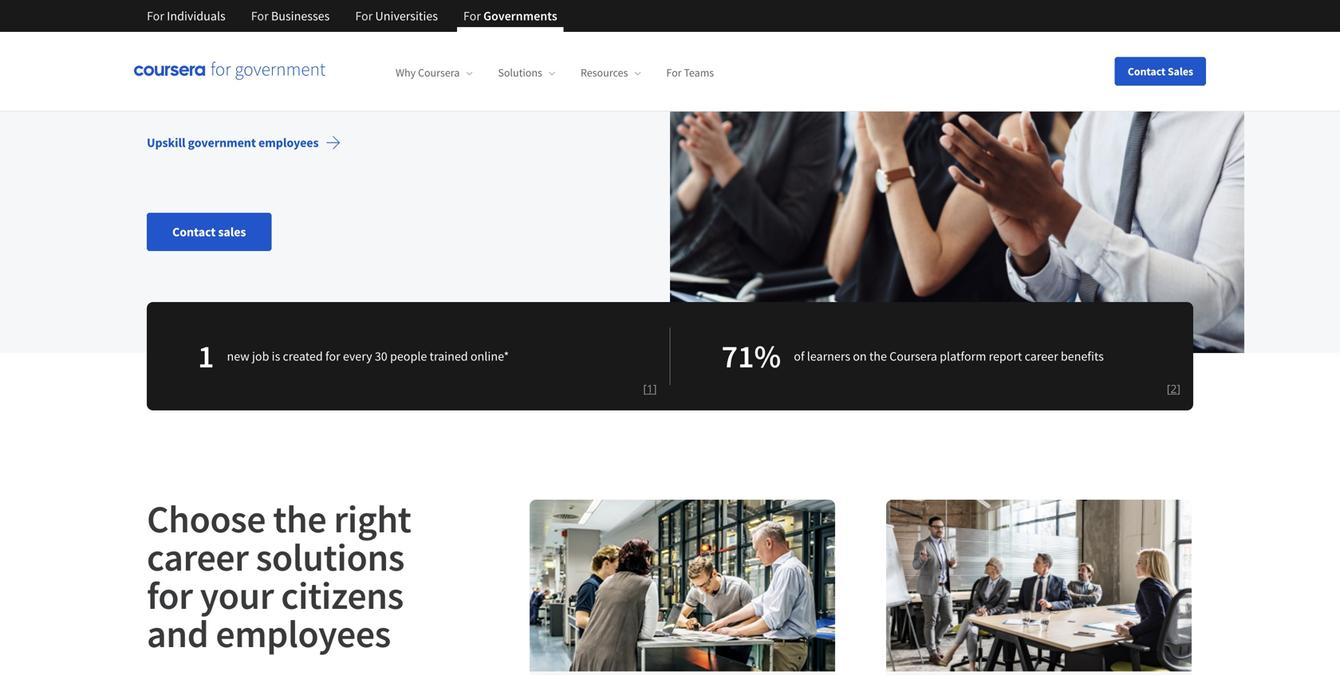 Task type: locate. For each thing, give the bounding box(es) containing it.
contact sales
[[1128, 64, 1193, 79]]

2 [ from the left
[[1167, 381, 1171, 396]]

for up growth
[[355, 8, 373, 24]]

2
[[1171, 381, 1177, 396]]

1 horizontal spatial career
[[1025, 349, 1058, 365]]

for up competitive
[[463, 8, 481, 24]]

with
[[147, 51, 175, 71]]

the
[[869, 349, 887, 365], [273, 495, 326, 543]]

of
[[794, 349, 805, 365]]

1 vertical spatial employees
[[216, 610, 391, 658]]

your inside train your citizen workforce link
[[178, 97, 203, 112]]

workforce
[[525, 27, 589, 47], [245, 97, 302, 112]]

0 horizontal spatial the
[[273, 495, 326, 543]]

1 vertical spatial career
[[147, 534, 249, 582]]

employees
[[258, 135, 319, 151], [216, 610, 391, 658]]

0 vertical spatial the
[[869, 349, 887, 365]]

[
[[643, 381, 647, 396], [1167, 381, 1171, 396]]

job
[[252, 349, 269, 365]]

1 vertical spatial 1
[[647, 381, 653, 396]]

1 vertical spatial your
[[200, 572, 274, 620]]

0 vertical spatial your
[[178, 97, 203, 112]]

career inside choose the right career solutions for your citizens and employees
[[147, 534, 249, 582]]

the right on
[[869, 349, 887, 365]]

1 horizontal spatial 1
[[647, 381, 653, 396]]

0 vertical spatial 1
[[198, 336, 214, 377]]

workforce down governments
[[525, 27, 589, 47]]

[ 1 ]
[[643, 381, 657, 396]]

0 vertical spatial career
[[1025, 349, 1058, 365]]

solutions link
[[498, 66, 555, 80]]

for up economic
[[251, 8, 269, 24]]

1 vertical spatial the
[[273, 495, 326, 543]]

right
[[334, 495, 411, 543]]

1 horizontal spatial contact
[[1128, 64, 1166, 79]]

sales
[[218, 224, 246, 240]]

contact for contact sales
[[172, 224, 216, 240]]

1 horizontal spatial the
[[869, 349, 887, 365]]

contact sales button
[[1115, 57, 1206, 86]]

train your public employees image
[[886, 500, 1192, 672]]

1 ] from the left
[[653, 381, 657, 396]]

coursera for government image
[[134, 62, 325, 81]]

for
[[147, 8, 164, 24], [251, 8, 269, 24], [355, 8, 373, 24], [463, 8, 481, 24], [666, 66, 682, 80]]

0 horizontal spatial for
[[147, 572, 193, 620]]

0 horizontal spatial [
[[643, 381, 647, 396]]

for up drive
[[147, 8, 164, 24]]

employees inside choose the right career solutions for your citizens and employees
[[216, 610, 391, 658]]

0 horizontal spatial career
[[147, 534, 249, 582]]

for for universities
[[355, 8, 373, 24]]

0 vertical spatial workforce
[[525, 27, 589, 47]]

1 vertical spatial and
[[435, 51, 460, 71]]

1 horizontal spatial workforce
[[525, 27, 589, 47]]

online
[[178, 51, 218, 71]]

coursera left platform
[[890, 349, 937, 365]]

contact
[[1128, 64, 1166, 79], [172, 224, 216, 240]]

] for 1
[[653, 381, 657, 396]]

coursera right why
[[418, 66, 460, 80]]

sales
[[1168, 64, 1193, 79]]

why coursera
[[396, 66, 460, 80]]

0 horizontal spatial ]
[[653, 381, 657, 396]]

new job is created for every 30 people trained online*
[[227, 349, 509, 365]]

0 vertical spatial coursera
[[418, 66, 460, 80]]

1 horizontal spatial and
[[372, 27, 397, 47]]

a
[[436, 27, 443, 47]]

for inside choose the right career solutions for your citizens and employees
[[147, 572, 193, 620]]

contact inside 'link'
[[172, 224, 216, 240]]

is
[[272, 349, 280, 365]]

the inside choose the right career solutions for your citizens and employees
[[273, 495, 326, 543]]

online*
[[471, 349, 509, 365]]

0 horizontal spatial workforce
[[245, 97, 302, 112]]

the left right
[[273, 495, 326, 543]]

2 vertical spatial and
[[147, 610, 208, 658]]

0 horizontal spatial and
[[147, 610, 208, 658]]

why
[[396, 66, 416, 80]]

growth
[[324, 27, 370, 47]]

1 vertical spatial for
[[147, 572, 193, 620]]

]
[[653, 381, 657, 396], [1177, 381, 1181, 396]]

0 vertical spatial for
[[325, 349, 340, 365]]

0 vertical spatial contact
[[1128, 64, 1166, 79]]

upskill
[[147, 135, 185, 151]]

1 horizontal spatial [
[[1167, 381, 1171, 396]]

upskill government employees link
[[134, 124, 354, 162]]

[ for 1
[[643, 381, 647, 396]]

1 vertical spatial coursera
[[890, 349, 937, 365]]

0 horizontal spatial contact
[[172, 224, 216, 240]]

1 [ from the left
[[643, 381, 647, 396]]

trained
[[430, 349, 468, 365]]

] for 71%
[[1177, 381, 1181, 396]]

2 ] from the left
[[1177, 381, 1181, 396]]

universities
[[359, 51, 432, 71]]

1 vertical spatial contact
[[172, 224, 216, 240]]

and
[[372, 27, 397, 47], [435, 51, 460, 71], [147, 610, 208, 658]]

1 horizontal spatial coursera
[[890, 349, 937, 365]]

benefits
[[1061, 349, 1104, 365]]

sustainable
[[183, 27, 255, 47]]

workforce down the from
[[245, 97, 302, 112]]

people
[[390, 349, 427, 365]]

2 horizontal spatial and
[[435, 51, 460, 71]]

for
[[325, 349, 340, 365], [147, 572, 193, 620]]

competitive
[[446, 27, 522, 47]]

drive sustainable economic growth and build a competitive workforce with online learning from leading universities and companies.
[[147, 27, 589, 71]]

created
[[283, 349, 323, 365]]

businesses
[[271, 8, 330, 24]]

1
[[198, 336, 214, 377], [647, 381, 653, 396]]

coursera
[[418, 66, 460, 80], [890, 349, 937, 365]]

resources link
[[581, 66, 641, 80]]

0 vertical spatial employees
[[258, 135, 319, 151]]

[ for 71%
[[1167, 381, 1171, 396]]

career
[[1025, 349, 1058, 365], [147, 534, 249, 582]]

contact inside button
[[1128, 64, 1166, 79]]

your
[[178, 97, 203, 112], [200, 572, 274, 620]]

1 horizontal spatial ]
[[1177, 381, 1181, 396]]

citizens
[[281, 572, 403, 620]]



Task type: vqa. For each thing, say whether or not it's contained in the screenshot.
Coursera Plus image
no



Task type: describe. For each thing, give the bounding box(es) containing it.
0 vertical spatial and
[[372, 27, 397, 47]]

1 horizontal spatial for
[[325, 349, 340, 365]]

for for governments
[[463, 8, 481, 24]]

0 horizontal spatial 1
[[198, 336, 214, 377]]

platform
[[940, 349, 986, 365]]

for left teams at the right top of page
[[666, 66, 682, 80]]

on
[[853, 349, 867, 365]]

your inside choose the right career solutions for your citizens and employees
[[200, 572, 274, 620]]

for universities
[[355, 8, 438, 24]]

why coursera link
[[396, 66, 473, 80]]

for individuals
[[147, 8, 226, 24]]

for for individuals
[[147, 8, 164, 24]]

and inside choose the right career solutions for your citizens and employees
[[147, 610, 208, 658]]

for teams
[[666, 66, 714, 80]]

for for businesses
[[251, 8, 269, 24]]

train your citizen workforce link
[[134, 85, 337, 124]]

companies.
[[463, 51, 536, 71]]

leading
[[309, 51, 356, 71]]

contact sales link
[[147, 213, 272, 251]]

train your citizens image
[[530, 500, 835, 672]]

for teams link
[[666, 66, 714, 80]]

drive
[[147, 27, 180, 47]]

report
[[989, 349, 1022, 365]]

resources
[[581, 66, 628, 80]]

0 horizontal spatial coursera
[[418, 66, 460, 80]]

contact for contact sales
[[1128, 64, 1166, 79]]

71%
[[722, 336, 781, 377]]

citizen
[[206, 97, 243, 112]]

30
[[375, 349, 388, 365]]

solutions
[[498, 66, 542, 80]]

train your citizen workforce
[[147, 97, 302, 112]]

economic
[[258, 27, 321, 47]]

learners
[[807, 349, 850, 365]]

upskill government employees
[[147, 135, 319, 151]]

choose
[[147, 495, 266, 543]]

government
[[188, 135, 256, 151]]

build
[[400, 27, 433, 47]]

train
[[147, 97, 175, 112]]

of learners on the coursera platform report career benefits
[[794, 349, 1104, 365]]

contact sales
[[172, 224, 246, 240]]

banner navigation
[[134, 0, 570, 32]]

teams
[[684, 66, 714, 80]]

workforce inside drive sustainable economic growth and build a competitive workforce with online learning from leading universities and companies.
[[525, 27, 589, 47]]

every
[[343, 349, 372, 365]]

new
[[227, 349, 250, 365]]

individuals
[[167, 8, 226, 24]]

1 vertical spatial workforce
[[245, 97, 302, 112]]

solutions
[[256, 534, 404, 582]]

universities
[[375, 8, 438, 24]]

for governments
[[463, 8, 557, 24]]

from
[[276, 51, 307, 71]]

for businesses
[[251, 8, 330, 24]]

choose the right career solutions for your citizens and employees
[[147, 495, 411, 658]]

[ 2 ]
[[1167, 381, 1181, 396]]

governments
[[483, 8, 557, 24]]

learning
[[221, 51, 273, 71]]



